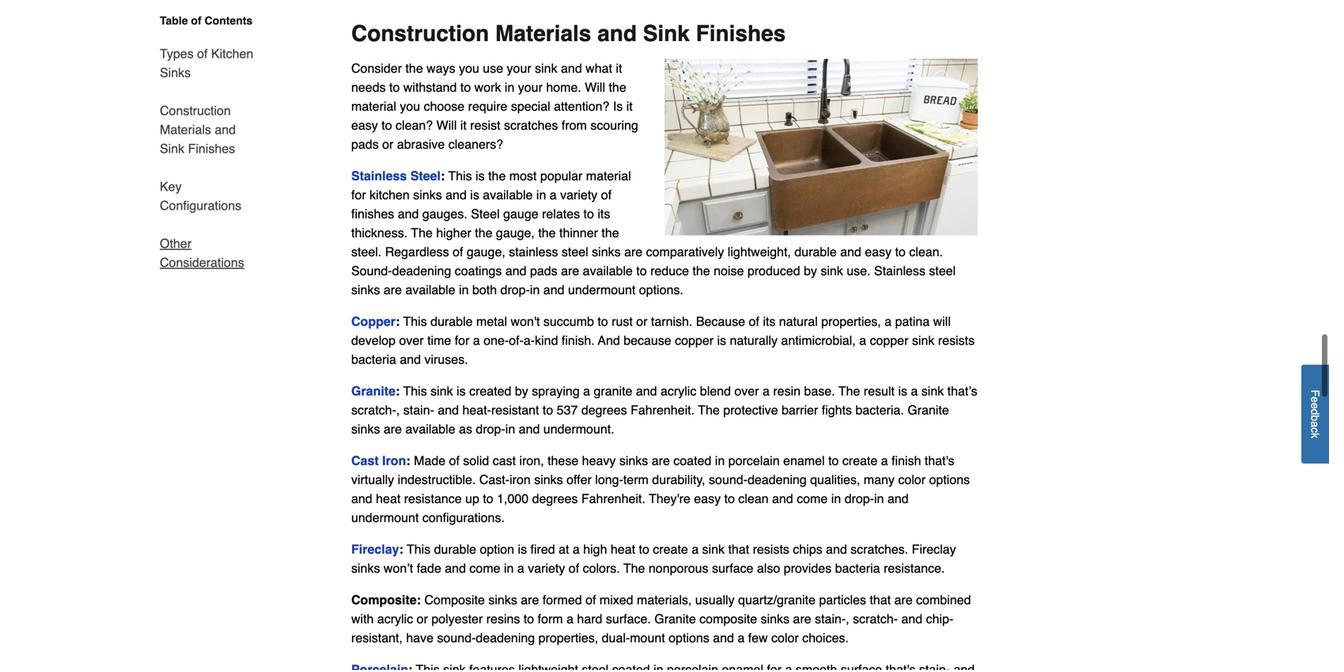 Task type: vqa. For each thing, say whether or not it's contained in the screenshot.


Task type: locate. For each thing, give the bounding box(es) containing it.
1 vertical spatial you
[[400, 99, 420, 114]]

0 vertical spatial steel
[[562, 245, 589, 259]]

: down develop
[[396, 384, 400, 398]]

1 horizontal spatial you
[[459, 61, 479, 76]]

1 vertical spatial durable
[[431, 314, 473, 329]]

0 vertical spatial resists
[[938, 333, 975, 348]]

scratches
[[504, 118, 558, 133]]

create inside made of solid cast iron, these heavy sinks are coated in porcelain enamel to create a finish that's virtually indestructible. cast-iron sinks offer long-term durability, sound-deadening qualities, many color options and heat resistance up to 1,000 degrees fahrenheit. they're easy to clean and come in drop-in and undermount configurations.
[[843, 453, 878, 468]]

viruses.
[[425, 352, 468, 367]]

durable
[[795, 245, 837, 259], [431, 314, 473, 329], [434, 542, 476, 557]]

sinks inside the this sink is created by spraying a granite and acrylic blend over a resin base. the result is a sink that's scratch-, stain- and heat-resistant to 537 degrees fahrenheit. the protective barrier fights bacteria. granite sinks are available as drop-in and undermount.
[[351, 422, 380, 436]]

in inside the this sink is created by spraying a granite and acrylic blend over a resin base. the result is a sink that's scratch-, stain- and heat-resistant to 537 degrees fahrenheit. the protective barrier fights bacteria. granite sinks are available as drop-in and undermount.
[[505, 422, 515, 436]]

its up thinner
[[598, 207, 610, 221]]

deadening inside made of solid cast iron, these heavy sinks are coated in porcelain enamel to create a finish that's virtually indestructible. cast-iron sinks offer long-term durability, sound-deadening qualities, many color options and heat resistance up to 1,000 degrees fahrenheit. they're easy to clean and come in drop-in and undermount configurations.
[[748, 472, 807, 487]]

granite link
[[351, 384, 396, 398]]

0 horizontal spatial ,
[[396, 403, 400, 417]]

0 horizontal spatial pads
[[351, 137, 379, 152]]

chip-
[[926, 612, 954, 626]]

0 horizontal spatial resists
[[753, 542, 790, 557]]

sink up home.
[[535, 61, 558, 76]]

1 horizontal spatial come
[[797, 491, 828, 506]]

sink
[[535, 61, 558, 76], [821, 264, 843, 278], [912, 333, 935, 348], [431, 384, 453, 398], [922, 384, 944, 398], [702, 542, 725, 557]]

use.
[[847, 264, 871, 278]]

1 vertical spatial it
[[627, 99, 633, 114]]

0 horizontal spatial sink
[[160, 141, 184, 156]]

fireclay inside this durable option is fired at a high heat to create a sink that resists chips and scratches. fireclay sinks won't fade and come in a variety of colors. the nonporous surface also provides bacteria resistance.
[[912, 542, 956, 557]]

in down resistant at the bottom of the page
[[505, 422, 515, 436]]

0 horizontal spatial easy
[[351, 118, 378, 133]]

: left made
[[406, 453, 410, 468]]

1,000
[[497, 491, 529, 506]]

that's
[[925, 453, 955, 468]]

d
[[1309, 409, 1322, 415]]

to inside this durable option is fired at a high heat to create a sink that resists chips and scratches. fireclay sinks won't fade and come in a variety of colors. the nonporous surface also provides bacteria resistance.
[[639, 542, 650, 557]]

sinks up term
[[619, 453, 648, 468]]

f e e d b a c k button
[[1302, 365, 1329, 464]]

sink down viruses.
[[431, 384, 453, 398]]

particles
[[819, 593, 866, 607]]

or right rust
[[636, 314, 648, 329]]

heat inside made of solid cast iron, these heavy sinks are coated in porcelain enamel to create a finish that's virtually indestructible. cast-iron sinks offer long-term durability, sound-deadening qualities, many color options and heat resistance up to 1,000 degrees fahrenheit. they're easy to clean and come in drop-in and undermount configurations.
[[376, 491, 401, 506]]

2 vertical spatial durable
[[434, 542, 476, 557]]

color
[[898, 472, 926, 487], [772, 631, 799, 645]]

and down the composite at right bottom
[[713, 631, 734, 645]]

material inside this is the most popular material for kitchen sinks and is available in a variety of finishes and gauges. steel gauge relates to its thickness. the higher the gauge, the thinner the steel. regardless of gauge, stainless steel sinks are comparatively lightweight, durable and easy to clean. sound-deadening coatings and pads are available to reduce the noise produced by sink use. stainless steel sinks are available in both drop-in and undermount options.
[[586, 169, 631, 183]]

1 vertical spatial scratch-
[[853, 612, 898, 626]]

1 vertical spatial ,
[[846, 612, 850, 626]]

2 horizontal spatial easy
[[865, 245, 892, 259]]

sink inside this is the most popular material for kitchen sinks and is available in a variety of finishes and gauges. steel gauge relates to its thickness. the higher the gauge, the thinner the steel. regardless of gauge, stainless steel sinks are comparatively lightweight, durable and easy to clean. sound-deadening coatings and pads are available to reduce the noise produced by sink use. stainless steel sinks are available in both drop-in and undermount options.
[[821, 264, 843, 278]]

deadening
[[392, 264, 451, 278], [748, 472, 807, 487], [476, 631, 535, 645]]

0 horizontal spatial create
[[653, 542, 688, 557]]

1 vertical spatial come
[[470, 561, 501, 576]]

this for copper :
[[403, 314, 427, 329]]

1 horizontal spatial materials
[[495, 21, 591, 46]]

thickness.
[[351, 226, 408, 240]]

that up surface
[[728, 542, 749, 557]]

construction down "sinks"
[[160, 103, 231, 118]]

heat inside this durable option is fired at a high heat to create a sink that resists chips and scratches. fireclay sinks won't fade and come in a variety of colors. the nonporous surface also provides bacteria resistance.
[[611, 542, 635, 557]]

1 horizontal spatial undermount
[[568, 283, 636, 297]]

0 horizontal spatial by
[[515, 384, 528, 398]]

to left rust
[[598, 314, 608, 329]]

the up regardless
[[411, 226, 433, 240]]

a up many
[[881, 453, 888, 468]]

1 horizontal spatial it
[[616, 61, 622, 76]]

0 vertical spatial drop-
[[501, 283, 530, 297]]

granite down materials,
[[655, 612, 696, 626]]

resists inside this durable option is fired at a high heat to create a sink that resists chips and scratches. fireclay sinks won't fade and come in a variety of colors. the nonporous surface also provides bacteria resistance.
[[753, 542, 790, 557]]

this inside this durable metal won't succumb to rust or tarnish. because of its natural properties, a patina will develop over time for a one-of-a-kind finish. and because copper is naturally antimicrobial, a copper sink resists bacteria and viruses.
[[403, 314, 427, 329]]

sink down "patina"
[[912, 333, 935, 348]]

to inside this durable metal won't succumb to rust or tarnish. because of its natural properties, a patina will develop over time for a one-of-a-kind finish. and because copper is naturally antimicrobial, a copper sink resists bacteria and viruses.
[[598, 314, 608, 329]]

and up home.
[[561, 61, 582, 76]]

1 horizontal spatial by
[[804, 264, 817, 278]]

1 vertical spatial for
[[455, 333, 470, 348]]

composite
[[700, 612, 757, 626]]

form
[[538, 612, 563, 626]]

0 vertical spatial stain-
[[403, 403, 434, 417]]

0 horizontal spatial it
[[460, 118, 467, 133]]

over up protective in the bottom of the page
[[735, 384, 759, 398]]

stain-
[[403, 403, 434, 417], [815, 612, 846, 626]]

0 vertical spatial undermount
[[568, 283, 636, 297]]

0 horizontal spatial steel
[[562, 245, 589, 259]]

2 copper from the left
[[870, 333, 909, 348]]

1 horizontal spatial or
[[417, 612, 428, 626]]

granite down develop
[[351, 384, 396, 398]]

construction inside construction materials and sink finishes
[[160, 103, 231, 118]]

sound- up clean
[[709, 472, 748, 487]]

for inside this is the most popular material for kitchen sinks and is available in a variety of finishes and gauges. steel gauge relates to its thickness. the higher the gauge, the thinner the steel. regardless of gauge, stainless steel sinks are comparatively lightweight, durable and easy to clean. sound-deadening coatings and pads are available to reduce the noise produced by sink use. stainless steel sinks are available in both drop-in and undermount options.
[[351, 188, 366, 202]]

fireclay link
[[351, 542, 399, 557]]

to left form
[[524, 612, 534, 626]]

0 horizontal spatial will
[[436, 118, 457, 133]]

0 horizontal spatial stain-
[[403, 403, 434, 417]]

this right granite :
[[403, 384, 427, 398]]

2 vertical spatial drop-
[[845, 491, 874, 506]]

sinks down 'fireclay' link
[[351, 561, 380, 576]]

copper link
[[351, 314, 396, 329]]

is left fired at the bottom of page
[[518, 542, 527, 557]]

, down particles
[[846, 612, 850, 626]]

drop- inside made of solid cast iron, these heavy sinks are coated in porcelain enamel to create a finish that's virtually indestructible. cast-iron sinks offer long-term durability, sound-deadening qualities, many color options and heat resistance up to 1,000 degrees fahrenheit. they're easy to clean and come in drop-in and undermount configurations.
[[845, 491, 874, 506]]

1 vertical spatial construction
[[160, 103, 231, 118]]

1 vertical spatial construction materials and sink finishes
[[160, 103, 236, 156]]

0 horizontal spatial sound-
[[437, 631, 476, 645]]

0 horizontal spatial over
[[399, 333, 424, 348]]

1 e from the top
[[1309, 397, 1322, 403]]

this up fade
[[407, 542, 431, 557]]

types
[[160, 46, 194, 61]]

to left work
[[460, 80, 471, 95]]

acrylic down composite:
[[377, 612, 413, 626]]

2 vertical spatial easy
[[694, 491, 721, 506]]

2 vertical spatial deadening
[[476, 631, 535, 645]]

easy inside consider the ways you use your sink and what it needs to withstand to work in your home. will the material you choose require special attention? is it easy to clean? will it resist scratches from scouring pads or abrasive cleaners?
[[351, 118, 378, 133]]

a left one-
[[473, 333, 480, 348]]

bacteria.
[[856, 403, 904, 417]]

0 horizontal spatial come
[[470, 561, 501, 576]]

0 vertical spatial bacteria
[[351, 352, 396, 367]]

0 vertical spatial variety
[[560, 188, 598, 202]]

0 horizontal spatial construction
[[160, 103, 231, 118]]

are down the sound-
[[384, 283, 402, 297]]

are inside made of solid cast iron, these heavy sinks are coated in porcelain enamel to create a finish that's virtually indestructible. cast-iron sinks offer long-term durability, sound-deadening qualities, many color options and heat resistance up to 1,000 degrees fahrenheit. they're easy to clean and come in drop-in and undermount configurations.
[[652, 453, 670, 468]]

undermount
[[568, 283, 636, 297], [351, 510, 419, 525]]

of
[[191, 14, 201, 27], [197, 46, 208, 61], [601, 188, 612, 202], [453, 245, 463, 259], [749, 314, 760, 329], [449, 453, 460, 468], [569, 561, 579, 576], [586, 593, 596, 607]]

0 vertical spatial create
[[843, 453, 878, 468]]

it right what
[[616, 61, 622, 76]]

attention?
[[554, 99, 610, 114]]

abrasive
[[397, 137, 445, 152]]

0 vertical spatial scratch-
[[351, 403, 396, 417]]

scratch-
[[351, 403, 396, 417], [853, 612, 898, 626]]

copper down "patina"
[[870, 333, 909, 348]]

and down stainless
[[505, 264, 527, 278]]

degrees inside made of solid cast iron, these heavy sinks are coated in porcelain enamel to create a finish that's virtually indestructible. cast-iron sinks offer long-term durability, sound-deadening qualities, many color options and heat resistance up to 1,000 degrees fahrenheit. they're easy to clean and come in drop-in and undermount configurations.
[[532, 491, 578, 506]]

0 vertical spatial that
[[728, 542, 749, 557]]

deadening inside composite sinks are formed of mixed materials, usually quartz/granite particles that are combined with acrylic or polyester resins to form a hard surface. granite composite sinks are stain-, scratch- and chip- resistant, have sound-deadening properties, dual-mount options and a few color choices.
[[476, 631, 535, 645]]

0 vertical spatial easy
[[351, 118, 378, 133]]

537
[[557, 403, 578, 417]]

the right the colors.
[[624, 561, 645, 576]]

ways
[[427, 61, 455, 76]]

granite
[[594, 384, 633, 398]]

a right the result
[[911, 384, 918, 398]]

e up b
[[1309, 403, 1322, 409]]

this down cleaners?
[[448, 169, 472, 183]]

0 vertical spatial degrees
[[581, 403, 627, 417]]

term
[[623, 472, 649, 487]]

steel down thinner
[[562, 245, 589, 259]]

durable inside this durable option is fired at a high heat to create a sink that resists chips and scratches. fireclay sinks won't fade and come in a variety of colors. the nonporous surface also provides bacteria resistance.
[[434, 542, 476, 557]]

1 horizontal spatial construction materials and sink finishes
[[351, 21, 786, 46]]

stainless steel link
[[351, 169, 441, 183]]

1 vertical spatial that
[[870, 593, 891, 607]]

its inside this is the most popular material for kitchen sinks and is available in a variety of finishes and gauges. steel gauge relates to its thickness. the higher the gauge, the thinner the steel. regardless of gauge, stainless steel sinks are comparatively lightweight, durable and easy to clean. sound-deadening coatings and pads are available to reduce the noise produced by sink use. stainless steel sinks are available in both drop-in and undermount options.
[[598, 207, 610, 221]]

antimicrobial,
[[781, 333, 856, 348]]

resists inside this durable metal won't succumb to rust or tarnish. because of its natural properties, a patina will develop over time for a one-of-a-kind finish. and because copper is naturally antimicrobial, a copper sink resists bacteria and viruses.
[[938, 333, 975, 348]]

1 horizontal spatial acrylic
[[661, 384, 697, 398]]

2 vertical spatial or
[[417, 612, 428, 626]]

over inside this durable metal won't succumb to rust or tarnish. because of its natural properties, a patina will develop over time for a one-of-a-kind finish. and because copper is naturally antimicrobial, a copper sink resists bacteria and viruses.
[[399, 333, 424, 348]]

options right mount
[[669, 631, 710, 645]]

material right popular
[[586, 169, 631, 183]]

succumb
[[544, 314, 594, 329]]

won't
[[384, 561, 413, 576]]

0 vertical spatial color
[[898, 472, 926, 487]]

sink inside this durable option is fired at a high heat to create a sink that resists chips and scratches. fireclay sinks won't fade and come in a variety of colors. the nonporous surface also provides bacteria resistance.
[[702, 542, 725, 557]]

c
[[1309, 428, 1322, 433]]

resists up also
[[753, 542, 790, 557]]

this durable metal won't succumb to rust or tarnish. because of its natural properties, a patina will develop over time for a one-of-a-kind finish. and because copper is naturally antimicrobial, a copper sink resists bacteria and viruses.
[[351, 314, 975, 367]]

and inside this durable metal won't succumb to rust or tarnish. because of its natural properties, a patina will develop over time for a one-of-a-kind finish. and because copper is naturally antimicrobial, a copper sink resists bacteria and viruses.
[[400, 352, 421, 367]]

one-
[[484, 333, 509, 348]]

in inside this durable option is fired at a high heat to create a sink that resists chips and scratches. fireclay sinks won't fade and come in a variety of colors. the nonporous surface also provides bacteria resistance.
[[504, 561, 514, 576]]

2 horizontal spatial deadening
[[748, 472, 807, 487]]

fahrenheit.
[[631, 403, 695, 417], [582, 491, 646, 506]]

time
[[427, 333, 451, 348]]

1 horizontal spatial scratch-
[[853, 612, 898, 626]]

finishes inside construction materials and sink finishes
[[188, 141, 235, 156]]

of right table on the top left
[[191, 14, 201, 27]]

0 horizontal spatial properties,
[[539, 631, 598, 645]]

degrees
[[581, 403, 627, 417], [532, 491, 578, 506]]

is up the higher
[[470, 188, 479, 202]]

1 vertical spatial heat
[[611, 542, 635, 557]]

granite down that's
[[908, 403, 949, 417]]

the right thinner
[[602, 226, 619, 240]]

steel inside this is the most popular material for kitchen sinks and is available in a variety of finishes and gauges. steel gauge relates to its thickness. the higher the gauge, the thinner the steel. regardless of gauge, stainless steel sinks are comparatively lightweight, durable and easy to clean. sound-deadening coatings and pads are available to reduce the noise produced by sink use. stainless steel sinks are available in both drop-in and undermount options.
[[471, 207, 500, 221]]

sinks down thinner
[[592, 245, 621, 259]]

0 vertical spatial durable
[[795, 245, 837, 259]]

your
[[507, 61, 531, 76], [518, 80, 543, 95]]

properties, down form
[[539, 631, 598, 645]]

0 horizontal spatial heat
[[376, 491, 401, 506]]

0 vertical spatial your
[[507, 61, 531, 76]]

clean.
[[909, 245, 943, 259]]

or inside this durable metal won't succumb to rust or tarnish. because of its natural properties, a patina will develop over time for a one-of-a-kind finish. and because copper is naturally antimicrobial, a copper sink resists bacteria and viruses.
[[636, 314, 648, 329]]

special
[[511, 99, 550, 114]]

1 vertical spatial steel
[[929, 264, 956, 278]]

drop- down many
[[845, 491, 874, 506]]

composite sinks are formed of mixed materials, usually quartz/granite particles that are combined with acrylic or polyester resins to form a hard surface. granite composite sinks are stain-, scratch- and chip- resistant, have sound-deadening properties, dual-mount options and a few color choices.
[[351, 593, 971, 645]]

1 vertical spatial resists
[[753, 542, 790, 557]]

you left use
[[459, 61, 479, 76]]

1 horizontal spatial degrees
[[581, 403, 627, 417]]

to up qualities,
[[828, 453, 839, 468]]

1 horizontal spatial create
[[843, 453, 878, 468]]

materials inside construction materials and sink finishes
[[160, 122, 211, 137]]

1 vertical spatial will
[[436, 118, 457, 133]]

resist
[[470, 118, 501, 133]]

over left time
[[399, 333, 424, 348]]

in down many
[[874, 491, 884, 506]]

1 vertical spatial over
[[735, 384, 759, 398]]

bacteria inside this durable metal won't succumb to rust or tarnish. because of its natural properties, a patina will develop over time for a one-of-a-kind finish. and because copper is naturally antimicrobial, a copper sink resists bacteria and viruses.
[[351, 352, 396, 367]]

heat down virtually
[[376, 491, 401, 506]]

other considerations link
[[160, 225, 260, 272]]

1 horizontal spatial ,
[[846, 612, 850, 626]]

0 vertical spatial material
[[351, 99, 396, 114]]

rust
[[612, 314, 633, 329]]

and up "gauges."
[[446, 188, 467, 202]]

are up the iron
[[384, 422, 402, 436]]

over inside the this sink is created by spraying a granite and acrylic blend over a resin base. the result is a sink that's scratch-, stain- and heat-resistant to 537 degrees fahrenheit. the protective barrier fights bacteria. granite sinks are available as drop-in and undermount.
[[735, 384, 759, 398]]

2 vertical spatial it
[[460, 118, 467, 133]]

the right the higher
[[475, 226, 493, 240]]

1 horizontal spatial heat
[[611, 542, 635, 557]]

: up develop
[[396, 314, 400, 329]]

fahrenheit. inside the this sink is created by spraying a granite and acrylic blend over a resin base. the result is a sink that's scratch-, stain- and heat-resistant to 537 degrees fahrenheit. the protective barrier fights bacteria. granite sinks are available as drop-in and undermount.
[[631, 403, 695, 417]]

sinks down these
[[534, 472, 563, 487]]

choose
[[424, 99, 465, 114]]

fireclay
[[351, 542, 399, 557], [912, 542, 956, 557]]

is down because
[[717, 333, 726, 348]]

2 e from the top
[[1309, 403, 1322, 409]]

sound- down the polyester
[[437, 631, 476, 645]]

the inside this is the most popular material for kitchen sinks and is available in a variety of finishes and gauges. steel gauge relates to its thickness. the higher the gauge, the thinner the steel. regardless of gauge, stainless steel sinks are comparatively lightweight, durable and easy to clean. sound-deadening coatings and pads are available to reduce the noise produced by sink use. stainless steel sinks are available in both drop-in and undermount options.
[[411, 226, 433, 240]]

to left 537 at the left bottom
[[543, 403, 553, 417]]

0 horizontal spatial copper
[[675, 333, 714, 348]]

it right is
[[627, 99, 633, 114]]

to up thinner
[[584, 207, 594, 221]]

0 vertical spatial properties,
[[821, 314, 881, 329]]

and up succumb
[[543, 283, 565, 297]]

in
[[505, 80, 515, 95], [536, 188, 546, 202], [459, 283, 469, 297], [530, 283, 540, 297], [505, 422, 515, 436], [715, 453, 725, 468], [831, 491, 841, 506], [874, 491, 884, 506], [504, 561, 514, 576]]

variety
[[560, 188, 598, 202], [528, 561, 565, 576]]

cast iron :
[[351, 453, 410, 468]]

0 horizontal spatial color
[[772, 631, 799, 645]]

2 horizontal spatial it
[[627, 99, 633, 114]]

1 horizontal spatial properties,
[[821, 314, 881, 329]]

0 vertical spatial will
[[585, 80, 605, 95]]

sink inside this durable metal won't succumb to rust or tarnish. because of its natural properties, a patina will develop over time for a one-of-a-kind finish. and because copper is naturally antimicrobial, a copper sink resists bacteria and viruses.
[[912, 333, 935, 348]]

fade
[[417, 561, 441, 576]]

1 vertical spatial its
[[763, 314, 776, 329]]

1 vertical spatial options
[[669, 631, 710, 645]]

fahrenheit. down long-
[[582, 491, 646, 506]]

indestructible.
[[398, 472, 476, 487]]

1 vertical spatial stain-
[[815, 612, 846, 626]]

color right few
[[772, 631, 799, 645]]

options.
[[639, 283, 684, 297]]

to inside composite sinks are formed of mixed materials, usually quartz/granite particles that are combined with acrylic or polyester resins to form a hard surface. granite composite sinks are stain-, scratch- and chip- resistant, have sound-deadening properties, dual-mount options and a few color choices.
[[524, 612, 534, 626]]

pads down stainless
[[530, 264, 558, 278]]

reduce
[[650, 264, 689, 278]]

2 fireclay from the left
[[912, 542, 956, 557]]

and inside construction materials and sink finishes
[[215, 122, 236, 137]]

of up hard
[[586, 593, 596, 607]]

sinks up "gauges."
[[413, 188, 442, 202]]

scratch- down particles
[[853, 612, 898, 626]]

finish
[[892, 453, 921, 468]]

finish.
[[562, 333, 595, 348]]

this inside the this sink is created by spraying a granite and acrylic blend over a resin base. the result is a sink that's scratch-, stain- and heat-resistant to 537 degrees fahrenheit. the protective barrier fights bacteria. granite sinks are available as drop-in and undermount.
[[403, 384, 427, 398]]

durable inside this durable metal won't succumb to rust or tarnish. because of its natural properties, a patina will develop over time for a one-of-a-kind finish. and because copper is naturally antimicrobial, a copper sink resists bacteria and viruses.
[[431, 314, 473, 329]]

acrylic left 'blend'
[[661, 384, 697, 398]]

options inside composite sinks are formed of mixed materials, usually quartz/granite particles that are combined with acrylic or polyester resins to form a hard surface. granite composite sinks are stain-, scratch- and chip- resistant, have sound-deadening properties, dual-mount options and a few color choices.
[[669, 631, 710, 645]]

stain- up choices.
[[815, 612, 846, 626]]

come inside made of solid cast iron, these heavy sinks are coated in porcelain enamel to create a finish that's virtually indestructible. cast-iron sinks offer long-term durability, sound-deadening qualities, many color options and heat resistance up to 1,000 degrees fahrenheit. they're easy to clean and come in drop-in and undermount configurations.
[[797, 491, 828, 506]]

up
[[465, 491, 479, 506]]

sinks down quartz/granite
[[761, 612, 790, 626]]

scouring
[[591, 118, 638, 133]]

cast iron link
[[351, 453, 406, 468]]

0 vertical spatial construction
[[351, 21, 489, 46]]

color down finish
[[898, 472, 926, 487]]

you up clean?
[[400, 99, 420, 114]]

sound- inside composite sinks are formed of mixed materials, usually quartz/granite particles that are combined with acrylic or polyester resins to form a hard surface. granite composite sinks are stain-, scratch- and chip- resistant, have sound-deadening properties, dual-mount options and a few color choices.
[[437, 631, 476, 645]]

0 horizontal spatial options
[[669, 631, 710, 645]]

durable up fade
[[434, 542, 476, 557]]

resin
[[773, 384, 801, 398]]

f e e d b a c k
[[1309, 390, 1322, 439]]

steel down clean.
[[929, 264, 956, 278]]

1 vertical spatial bacteria
[[835, 561, 880, 576]]

1 vertical spatial drop-
[[476, 422, 505, 436]]

drop- inside this is the most popular material for kitchen sinks and is available in a variety of finishes and gauges. steel gauge relates to its thickness. the higher the gauge, the thinner the steel. regardless of gauge, stainless steel sinks are comparatively lightweight, durable and easy to clean. sound-deadening coatings and pads are available to reduce the noise produced by sink use. stainless steel sinks are available in both drop-in and undermount options.
[[501, 283, 530, 297]]

high
[[583, 542, 607, 557]]

0 horizontal spatial or
[[382, 137, 394, 152]]

deadening down regardless
[[392, 264, 451, 278]]

it left resist
[[460, 118, 467, 133]]

durable up time
[[431, 314, 473, 329]]

also
[[757, 561, 780, 576]]

1 vertical spatial fahrenheit.
[[582, 491, 646, 506]]

0 horizontal spatial for
[[351, 188, 366, 202]]

your right use
[[507, 61, 531, 76]]

metal
[[476, 314, 507, 329]]

by inside the this sink is created by spraying a granite and acrylic blend over a resin base. the result is a sink that's scratch-, stain- and heat-resistant to 537 degrees fahrenheit. the protective barrier fights bacteria. granite sinks are available as drop-in and undermount.
[[515, 384, 528, 398]]

this inside this durable option is fired at a high heat to create a sink that resists chips and scratches. fireclay sinks won't fade and come in a variety of colors. the nonporous surface also provides bacteria resistance.
[[407, 542, 431, 557]]

easy down durability,
[[694, 491, 721, 506]]

0 horizontal spatial finishes
[[188, 141, 235, 156]]

1 horizontal spatial resists
[[938, 333, 975, 348]]

won't
[[511, 314, 540, 329]]

will down what
[[585, 80, 605, 95]]

deadening down porcelain
[[748, 472, 807, 487]]

qualities,
[[810, 472, 860, 487]]

properties,
[[821, 314, 881, 329], [539, 631, 598, 645]]

1 vertical spatial pads
[[530, 264, 558, 278]]

this for granite :
[[403, 384, 427, 398]]

of inside types of kitchen sinks
[[197, 46, 208, 61]]

1 vertical spatial undermount
[[351, 510, 419, 525]]

available inside the this sink is created by spraying a granite and acrylic blend over a resin base. the result is a sink that's scratch-, stain- and heat-resistant to 537 degrees fahrenheit. the protective barrier fights bacteria. granite sinks are available as drop-in and undermount.
[[406, 422, 455, 436]]

drop- inside the this sink is created by spraying a granite and acrylic blend over a resin base. the result is a sink that's scratch-, stain- and heat-resistant to 537 degrees fahrenheit. the protective barrier fights bacteria. granite sinks are available as drop-in and undermount.
[[476, 422, 505, 436]]

created
[[469, 384, 512, 398]]

f
[[1309, 390, 1322, 397]]

cast
[[493, 453, 516, 468]]

0 vertical spatial ,
[[396, 403, 400, 417]]

consider
[[351, 61, 402, 76]]

that inside composite sinks are formed of mixed materials, usually quartz/granite particles that are combined with acrylic or polyester resins to form a hard surface. granite composite sinks are stain-, scratch- and chip- resistant, have sound-deadening properties, dual-mount options and a few color choices.
[[870, 593, 891, 607]]

1 horizontal spatial that
[[870, 593, 891, 607]]

1 horizontal spatial color
[[898, 472, 926, 487]]

chips
[[793, 542, 823, 557]]

0 horizontal spatial materials
[[160, 122, 211, 137]]

variety inside this is the most popular material for kitchen sinks and is available in a variety of finishes and gauges. steel gauge relates to its thickness. the higher the gauge, the thinner the steel. regardless of gauge, stainless steel sinks are comparatively lightweight, durable and easy to clean. sound-deadening coatings and pads are available to reduce the noise produced by sink use. stainless steel sinks are available in both drop-in and undermount options.
[[560, 188, 598, 202]]

is inside this durable metal won't succumb to rust or tarnish. because of its natural properties, a patina will develop over time for a one-of-a-kind finish. and because copper is naturally antimicrobial, a copper sink resists bacteria and viruses.
[[717, 333, 726, 348]]

resistant,
[[351, 631, 403, 645]]

its inside this durable metal won't succumb to rust or tarnish. because of its natural properties, a patina will develop over time for a one-of-a-kind finish. and because copper is naturally antimicrobial, a copper sink resists bacteria and viruses.
[[763, 314, 776, 329]]

of inside made of solid cast iron, these heavy sinks are coated in porcelain enamel to create a finish that's virtually indestructible. cast-iron sinks offer long-term durability, sound-deadening qualities, many color options and heat resistance up to 1,000 degrees fahrenheit. they're easy to clean and come in drop-in and undermount configurations.
[[449, 453, 460, 468]]

0 vertical spatial or
[[382, 137, 394, 152]]

table of contents
[[160, 14, 253, 27]]

resistance.
[[884, 561, 945, 576]]

scratch- down granite link
[[351, 403, 396, 417]]

cast-
[[479, 472, 510, 487]]

1 vertical spatial granite
[[908, 403, 949, 417]]



Task type: describe. For each thing, give the bounding box(es) containing it.
are up options.
[[624, 245, 643, 259]]

blend
[[700, 384, 731, 398]]

formed
[[543, 593, 582, 607]]

contents
[[205, 14, 253, 27]]

0 vertical spatial steel
[[410, 169, 441, 183]]

to left clean?
[[382, 118, 392, 133]]

properties, inside composite sinks are formed of mixed materials, usually quartz/granite particles that are combined with acrylic or polyester resins to form a hard surface. granite composite sinks are stain-, scratch- and chip- resistant, have sound-deadening properties, dual-mount options and a few color choices.
[[539, 631, 598, 645]]

to right needs
[[389, 80, 400, 95]]

this is the most popular material for kitchen sinks and is available in a variety of finishes and gauges. steel gauge relates to its thickness. the higher the gauge, the thinner the steel. regardless of gauge, stainless steel sinks are comparatively lightweight, durable and easy to clean. sound-deadening coatings and pads are available to reduce the noise produced by sink use. stainless steel sinks are available in both drop-in and undermount options.
[[351, 169, 956, 297]]

stain- inside the this sink is created by spraying a granite and acrylic blend over a resin base. the result is a sink that's scratch-, stain- and heat-resistant to 537 degrees fahrenheit. the protective barrier fights bacteria. granite sinks are available as drop-in and undermount.
[[403, 403, 434, 417]]

deadening inside this is the most popular material for kitchen sinks and is available in a variety of finishes and gauges. steel gauge relates to its thickness. the higher the gauge, the thinner the steel. regardless of gauge, stainless steel sinks are comparatively lightweight, durable and easy to clean. sound-deadening coatings and pads are available to reduce the noise produced by sink use. stainless steel sinks are available in both drop-in and undermount options.
[[392, 264, 451, 278]]

in left the both
[[459, 283, 469, 297]]

a right 'antimicrobial,'
[[859, 333, 866, 348]]

scratch- inside the this sink is created by spraying a granite and acrylic blend over a resin base. the result is a sink that's scratch-, stain- and heat-resistant to 537 degrees fahrenheit. the protective barrier fights bacteria. granite sinks are available as drop-in and undermount.
[[351, 403, 396, 417]]

combined
[[916, 593, 971, 607]]

construction materials and sink finishes link
[[160, 92, 260, 168]]

sinks down the sound-
[[351, 283, 380, 297]]

: for fireclay :
[[399, 542, 403, 557]]

by inside this is the most popular material for kitchen sinks and is available in a variety of finishes and gauges. steel gauge relates to its thickness. the higher the gauge, the thinner the steel. regardless of gauge, stainless steel sinks are comparatively lightweight, durable and easy to clean. sound-deadening coatings and pads are available to reduce the noise produced by sink use. stainless steel sinks are available in both drop-in and undermount options.
[[804, 264, 817, 278]]

as
[[459, 422, 472, 436]]

k
[[1309, 433, 1322, 439]]

of inside composite sinks are formed of mixed materials, usually quartz/granite particles that are combined with acrylic or polyester resins to form a hard surface. granite composite sinks are stain-, scratch- and chip- resistant, have sound-deadening properties, dual-mount options and a few color choices.
[[586, 593, 596, 607]]

copper
[[351, 314, 396, 329]]

options inside made of solid cast iron, these heavy sinks are coated in porcelain enamel to create a finish that's virtually indestructible. cast-iron sinks offer long-term durability, sound-deadening qualities, many color options and heat resistance up to 1,000 degrees fahrenheit. they're easy to clean and come in drop-in and undermount configurations.
[[929, 472, 970, 487]]

granite inside the this sink is created by spraying a granite and acrylic blend over a resin base. the result is a sink that's scratch-, stain- and heat-resistant to 537 degrees fahrenheit. the protective barrier fights bacteria. granite sinks are available as drop-in and undermount.
[[908, 403, 949, 417]]

degrees inside the this sink is created by spraying a granite and acrylic blend over a resin base. the result is a sink that's scratch-, stain- and heat-resistant to 537 degrees fahrenheit. the protective barrier fights bacteria. granite sinks are available as drop-in and undermount.
[[581, 403, 627, 417]]

porcelain
[[729, 453, 780, 468]]

create inside this durable option is fired at a high heat to create a sink that resists chips and scratches. fireclay sinks won't fade and come in a variety of colors. the nonporous surface also provides bacteria resistance.
[[653, 542, 688, 557]]

iron
[[510, 472, 531, 487]]

and right chips
[[826, 542, 847, 557]]

in inside consider the ways you use your sink and what it needs to withstand to work in your home. will the material you choose require special attention? is it easy to clean? will it resist scratches from scouring pads or abrasive cleaners?
[[505, 80, 515, 95]]

durable inside this is the most popular material for kitchen sinks and is available in a variety of finishes and gauges. steel gauge relates to its thickness. the higher the gauge, the thinner the steel. regardless of gauge, stainless steel sinks are comparatively lightweight, durable and easy to clean. sound-deadening coatings and pads are available to reduce the noise produced by sink use. stainless steel sinks are available in both drop-in and undermount options.
[[795, 245, 837, 259]]

composite
[[424, 593, 485, 607]]

gauges.
[[422, 207, 467, 221]]

0 vertical spatial construction materials and sink finishes
[[351, 21, 786, 46]]

and down virtually
[[351, 491, 372, 506]]

and right granite
[[636, 384, 657, 398]]

and down resistant at the bottom of the page
[[519, 422, 540, 436]]

easy inside made of solid cast iron, these heavy sinks are coated in porcelain enamel to create a finish that's virtually indestructible. cast-iron sinks offer long-term durability, sound-deadening qualities, many color options and heat resistance up to 1,000 degrees fahrenheit. they're easy to clean and come in drop-in and undermount configurations.
[[694, 491, 721, 506]]

sinks inside this durable option is fired at a high heat to create a sink that resists chips and scratches. fireclay sinks won't fade and come in a variety of colors. the nonporous surface also provides bacteria resistance.
[[351, 561, 380, 576]]

comparatively
[[646, 245, 724, 259]]

they're
[[649, 491, 691, 506]]

is right the result
[[898, 384, 908, 398]]

, inside the this sink is created by spraying a granite and acrylic blend over a resin base. the result is a sink that's scratch-, stain- and heat-resistant to 537 degrees fahrenheit. the protective barrier fights bacteria. granite sinks are available as drop-in and undermount.
[[396, 403, 400, 417]]

and inside consider the ways you use your sink and what it needs to withstand to work in your home. will the material you choose require special attention? is it easy to clean? will it resist scratches from scouring pads or abrasive cleaners?
[[561, 61, 582, 76]]

are up form
[[521, 593, 539, 607]]

resistant
[[491, 403, 539, 417]]

scratches.
[[851, 542, 908, 557]]

easy inside this is the most popular material for kitchen sinks and is available in a variety of finishes and gauges. steel gauge relates to its thickness. the higher the gauge, the thinner the steel. regardless of gauge, stainless steel sinks are comparatively lightweight, durable and easy to clean. sound-deadening coatings and pads are available to reduce the noise produced by sink use. stainless steel sinks are available in both drop-in and undermount options.
[[865, 245, 892, 259]]

a up nonporous
[[692, 542, 699, 557]]

lightweight,
[[728, 245, 791, 259]]

made of solid cast iron, these heavy sinks are coated in porcelain enamel to create a finish that's virtually indestructible. cast-iron sinks offer long-term durability, sound-deadening qualities, many color options and heat resistance up to 1,000 degrees fahrenheit. they're easy to clean and come in drop-in and undermount configurations.
[[351, 453, 970, 525]]

of down the higher
[[453, 245, 463, 259]]

the down 'blend'
[[698, 403, 720, 417]]

the inside this durable option is fired at a high heat to create a sink that resists chips and scratches. fireclay sinks won't fade and come in a variety of colors. the nonporous surface also provides bacteria resistance.
[[624, 561, 645, 576]]

0 horizontal spatial stainless
[[351, 169, 407, 183]]

the down comparatively
[[693, 264, 710, 278]]

a-
[[524, 333, 535, 348]]

of-
[[509, 333, 524, 348]]

is down cleaners?
[[476, 169, 485, 183]]

cast
[[351, 453, 379, 468]]

of inside this durable metal won't succumb to rust or tarnish. because of its natural properties, a patina will develop over time for a one-of-a-kind finish. and because copper is naturally antimicrobial, a copper sink resists bacteria and viruses.
[[749, 314, 760, 329]]

is inside this durable option is fired at a high heat to create a sink that resists chips and scratches. fireclay sinks won't fade and come in a variety of colors. the nonporous surface also provides bacteria resistance.
[[518, 542, 527, 557]]

sound- inside made of solid cast iron, these heavy sinks are coated in porcelain enamel to create a finish that's virtually indestructible. cast-iron sinks offer long-term durability, sound-deadening qualities, many color options and heat resistance up to 1,000 degrees fahrenheit. they're easy to clean and come in drop-in and undermount configurations.
[[709, 472, 748, 487]]

nonporous
[[649, 561, 709, 576]]

use
[[483, 61, 503, 76]]

granite inside composite sinks are formed of mixed materials, usually quartz/granite particles that are combined with acrylic or polyester resins to form a hard surface. granite composite sinks are stain-, scratch- and chip- resistant, have sound-deadening properties, dual-mount options and a few color choices.
[[655, 612, 696, 626]]

are up choices.
[[793, 612, 812, 626]]

or inside composite sinks are formed of mixed materials, usually quartz/granite particles that are combined with acrylic or polyester resins to form a hard surface. granite composite sinks are stain-, scratch- and chip- resistant, have sound-deadening properties, dual-mount options and a few color choices.
[[417, 612, 428, 626]]

material inside consider the ways you use your sink and what it needs to withstand to work in your home. will the material you choose require special attention? is it easy to clean? will it resist scratches from scouring pads or abrasive cleaners?
[[351, 99, 396, 114]]

color inside made of solid cast iron, these heavy sinks are coated in porcelain enamel to create a finish that's virtually indestructible. cast-iron sinks offer long-term durability, sound-deadening qualities, many color options and heat resistance up to 1,000 degrees fahrenheit. they're easy to clean and come in drop-in and undermount configurations.
[[898, 472, 926, 487]]

and up what
[[598, 21, 637, 46]]

naturally
[[730, 333, 778, 348]]

to left clean.
[[895, 245, 906, 259]]

1 fireclay from the left
[[351, 542, 399, 557]]

fahrenheit. inside made of solid cast iron, these heavy sinks are coated in porcelain enamel to create a finish that's virtually indestructible. cast-iron sinks offer long-term durability, sound-deadening qualities, many color options and heat resistance up to 1,000 degrees fahrenheit. they're easy to clean and come in drop-in and undermount configurations.
[[582, 491, 646, 506]]

available up the gauge on the left
[[483, 188, 533, 202]]

hard
[[577, 612, 603, 626]]

steel.
[[351, 245, 382, 259]]

withstand
[[403, 80, 457, 95]]

heat-
[[463, 403, 491, 417]]

tarnish.
[[651, 314, 693, 329]]

undermount inside made of solid cast iron, these heavy sinks are coated in porcelain enamel to create a finish that's virtually indestructible. cast-iron sinks offer long-term durability, sound-deadening qualities, many color options and heat resistance up to 1,000 degrees fahrenheit. they're easy to clean and come in drop-in and undermount configurations.
[[351, 510, 419, 525]]

in up won't at the left of the page
[[530, 283, 540, 297]]

1 vertical spatial your
[[518, 80, 543, 95]]

a dual-bowl copper apron-front sink. image
[[665, 59, 978, 235]]

fights
[[822, 403, 852, 417]]

noise
[[714, 264, 744, 278]]

are inside the this sink is created by spraying a granite and acrylic blend over a resin base. the result is a sink that's scratch-, stain- and heat-resistant to 537 degrees fahrenheit. the protective barrier fights bacteria. granite sinks are available as drop-in and undermount.
[[384, 422, 402, 436]]

or inside consider the ways you use your sink and what it needs to withstand to work in your home. will the material you choose require special attention? is it easy to clean? will it resist scratches from scouring pads or abrasive cleaners?
[[382, 137, 394, 152]]

to up options.
[[636, 264, 647, 278]]

sinks up "resins"
[[489, 593, 517, 607]]

a inside made of solid cast iron, these heavy sinks are coated in porcelain enamel to create a finish that's virtually indestructible. cast-iron sinks offer long-term durability, sound-deadening qualities, many color options and heat resistance up to 1,000 degrees fahrenheit. they're easy to clean and come in drop-in and undermount configurations.
[[881, 453, 888, 468]]

the left most
[[488, 169, 506, 183]]

a up "resins"
[[517, 561, 524, 576]]

and left chip-
[[902, 612, 923, 626]]

0 horizontal spatial granite
[[351, 384, 396, 398]]

quartz/granite
[[738, 593, 816, 607]]

of down scouring
[[601, 188, 612, 202]]

a right "at"
[[573, 542, 580, 557]]

and right clean
[[772, 491, 793, 506]]

stain- inside composite sinks are formed of mixed materials, usually quartz/granite particles that are combined with acrylic or polyester resins to form a hard surface. granite composite sinks are stain-, scratch- and chip- resistant, have sound-deadening properties, dual-mount options and a few color choices.
[[815, 612, 846, 626]]

a left "patina"
[[885, 314, 892, 329]]

available down thinner
[[583, 264, 633, 278]]

durability,
[[652, 472, 706, 487]]

the up withstand
[[406, 61, 423, 76]]

sink inside construction materials and sink finishes
[[160, 141, 184, 156]]

0 vertical spatial finishes
[[696, 21, 786, 46]]

sink inside consider the ways you use your sink and what it needs to withstand to work in your home. will the material you choose require special attention? is it easy to clean? will it resist scratches from scouring pads or abrasive cleaners?
[[535, 61, 558, 76]]

in right coated
[[715, 453, 725, 468]]

are down resistance.
[[895, 593, 913, 607]]

to right "up"
[[483, 491, 494, 506]]

stainless inside this is the most popular material for kitchen sinks and is available in a variety of finishes and gauges. steel gauge relates to its thickness. the higher the gauge, the thinner the steel. regardless of gauge, stainless steel sinks are comparatively lightweight, durable and easy to clean. sound-deadening coatings and pads are available to reduce the noise produced by sink use. stainless steel sinks are available in both drop-in and undermount options.
[[874, 264, 926, 278]]

made
[[414, 453, 446, 468]]

for inside this durable metal won't succumb to rust or tarnish. because of its natural properties, a patina will develop over time for a one-of-a-kind finish. and because copper is naturally antimicrobial, a copper sink resists bacteria and viruses.
[[455, 333, 470, 348]]

copper :
[[351, 314, 400, 329]]

is up the heat-
[[457, 384, 466, 398]]

a left resin
[[763, 384, 770, 398]]

to left clean
[[724, 491, 735, 506]]

durable for this durable metal won't succumb to rust or tarnish. because of its natural properties, a patina will develop over time for a one-of-a-kind finish. and because copper is naturally antimicrobial, a copper sink resists bacteria and viruses.
[[431, 314, 473, 329]]

and down kitchen
[[398, 207, 419, 221]]

and right fade
[[445, 561, 466, 576]]

1 vertical spatial gauge,
[[467, 245, 505, 259]]

provides
[[784, 561, 832, 576]]

pads inside consider the ways you use your sink and what it needs to withstand to work in your home. will the material you choose require special attention? is it easy to clean? will it resist scratches from scouring pads or abrasive cleaners?
[[351, 137, 379, 152]]

: for granite :
[[396, 384, 400, 398]]

popular
[[540, 169, 583, 183]]

key configurations link
[[160, 168, 260, 225]]

clean?
[[396, 118, 433, 133]]

sink left that's
[[922, 384, 944, 398]]

iron,
[[519, 453, 544, 468]]

these
[[548, 453, 579, 468]]

surface
[[712, 561, 754, 576]]

the up stainless
[[538, 226, 556, 240]]

polyester
[[432, 612, 483, 626]]

are down thinner
[[561, 264, 579, 278]]

key
[[160, 179, 182, 194]]

natural
[[779, 314, 818, 329]]

table
[[160, 14, 188, 27]]

other
[[160, 236, 192, 251]]

protective
[[723, 403, 778, 417]]

and down many
[[888, 491, 909, 506]]

develop
[[351, 333, 396, 348]]

resistance
[[404, 491, 462, 506]]

the up is
[[609, 80, 626, 95]]

require
[[468, 99, 508, 114]]

a inside f e e d b a c k button
[[1309, 421, 1322, 428]]

coatings
[[455, 264, 502, 278]]

thinner
[[559, 226, 598, 240]]

work
[[475, 80, 501, 95]]

key configurations
[[160, 179, 241, 213]]

: up "gauges."
[[441, 169, 445, 183]]

variety inside this durable option is fired at a high heat to create a sink that resists chips and scratches. fireclay sinks won't fade and come in a variety of colors. the nonporous surface also provides bacteria resistance.
[[528, 561, 565, 576]]

that inside this durable option is fired at a high heat to create a sink that resists chips and scratches. fireclay sinks won't fade and come in a variety of colors. the nonporous surface also provides bacteria resistance.
[[728, 542, 749, 557]]

the up fights
[[839, 384, 860, 398]]

long-
[[595, 472, 623, 487]]

acrylic inside the this sink is created by spraying a granite and acrylic blend over a resin base. the result is a sink that's scratch-, stain- and heat-resistant to 537 degrees fahrenheit. the protective barrier fights bacteria. granite sinks are available as drop-in and undermount.
[[661, 384, 697, 398]]

and
[[598, 333, 620, 348]]

at
[[559, 542, 569, 557]]

surface.
[[606, 612, 651, 626]]

virtually
[[351, 472, 394, 487]]

to inside the this sink is created by spraying a granite and acrylic blend over a resin base. the result is a sink that's scratch-, stain- and heat-resistant to 537 degrees fahrenheit. the protective barrier fights bacteria. granite sinks are available as drop-in and undermount.
[[543, 403, 553, 417]]

and left the heat-
[[438, 403, 459, 417]]

construction materials and sink finishes inside the table of contents element
[[160, 103, 236, 156]]

acrylic inside composite sinks are formed of mixed materials, usually quartz/granite particles that are combined with acrylic or polyester resins to form a hard surface. granite composite sinks are stain-, scratch- and chip- resistant, have sound-deadening properties, dual-mount options and a few color choices.
[[377, 612, 413, 626]]

a inside this is the most popular material for kitchen sinks and is available in a variety of finishes and gauges. steel gauge relates to its thickness. the higher the gauge, the thinner the steel. regardless of gauge, stainless steel sinks are comparatively lightweight, durable and easy to clean. sound-deadening coatings and pads are available to reduce the noise produced by sink use. stainless steel sinks are available in both drop-in and undermount options.
[[550, 188, 557, 202]]

granite :
[[351, 384, 400, 398]]

0 vertical spatial gauge,
[[496, 226, 535, 240]]

other considerations
[[160, 236, 244, 270]]

and up use.
[[840, 245, 862, 259]]

available down regardless
[[406, 283, 455, 297]]

this durable option is fired at a high heat to create a sink that resists chips and scratches. fireclay sinks won't fade and come in a variety of colors. the nonporous surface also provides bacteria resistance.
[[351, 542, 956, 576]]

types of kitchen sinks
[[160, 46, 253, 80]]

mount
[[630, 631, 665, 645]]

table of contents element
[[141, 13, 260, 272]]

stainless steel :
[[351, 169, 445, 183]]

come inside this durable option is fired at a high heat to create a sink that resists chips and scratches. fireclay sinks won't fade and come in a variety of colors. the nonporous surface also provides bacteria resistance.
[[470, 561, 501, 576]]

0 vertical spatial sink
[[643, 21, 690, 46]]

produced
[[748, 264, 800, 278]]

this for stainless steel :
[[448, 169, 472, 183]]

undermount.
[[543, 422, 615, 436]]

a left few
[[738, 631, 745, 645]]

1 copper from the left
[[675, 333, 714, 348]]

of inside this durable option is fired at a high heat to create a sink that resists chips and scratches. fireclay sinks won't fade and come in a variety of colors. the nonporous surface also provides bacteria resistance.
[[569, 561, 579, 576]]

kind
[[535, 333, 558, 348]]

0 vertical spatial it
[[616, 61, 622, 76]]

properties, inside this durable metal won't succumb to rust or tarnish. because of its natural properties, a patina will develop over time for a one-of-a-kind finish. and because copper is naturally antimicrobial, a copper sink resists bacteria and viruses.
[[821, 314, 881, 329]]

bacteria inside this durable option is fired at a high heat to create a sink that resists chips and scratches. fireclay sinks won't fade and come in a variety of colors. the nonporous surface also provides bacteria resistance.
[[835, 561, 880, 576]]

: for copper :
[[396, 314, 400, 329]]

color inside composite sinks are formed of mixed materials, usually quartz/granite particles that are combined with acrylic or polyester resins to form a hard surface. granite composite sinks are stain-, scratch- and chip- resistant, have sound-deadening properties, dual-mount options and a few color choices.
[[772, 631, 799, 645]]

patina
[[895, 314, 930, 329]]

durable for this durable option is fired at a high heat to create a sink that resists chips and scratches. fireclay sinks won't fade and come in a variety of colors. the nonporous surface also provides bacteria resistance.
[[434, 542, 476, 557]]

pads inside this is the most popular material for kitchen sinks and is available in a variety of finishes and gauges. steel gauge relates to its thickness. the higher the gauge, the thinner the steel. regardless of gauge, stainless steel sinks are comparatively lightweight, durable and easy to clean. sound-deadening coatings and pads are available to reduce the noise produced by sink use. stainless steel sinks are available in both drop-in and undermount options.
[[530, 264, 558, 278]]

this for fireclay :
[[407, 542, 431, 557]]

in down qualities,
[[831, 491, 841, 506]]

scratch- inside composite sinks are formed of mixed materials, usually quartz/granite particles that are combined with acrylic or polyester resins to form a hard surface. granite composite sinks are stain-, scratch- and chip- resistant, have sound-deadening properties, dual-mount options and a few color choices.
[[853, 612, 898, 626]]

coated
[[674, 453, 712, 468]]

a left granite
[[583, 384, 590, 398]]

configurations
[[160, 198, 241, 213]]

relates
[[542, 207, 580, 221]]

a right form
[[567, 612, 574, 626]]

, inside composite sinks are formed of mixed materials, usually quartz/granite particles that are combined with acrylic or polyester resins to form a hard surface. granite composite sinks are stain-, scratch- and chip- resistant, have sound-deadening properties, dual-mount options and a few color choices.
[[846, 612, 850, 626]]

undermount inside this is the most popular material for kitchen sinks and is available in a variety of finishes and gauges. steel gauge relates to its thickness. the higher the gauge, the thinner the steel. regardless of gauge, stainless steel sinks are comparatively lightweight, durable and easy to clean. sound-deadening coatings and pads are available to reduce the noise produced by sink use. stainless steel sinks are available in both drop-in and undermount options.
[[568, 283, 636, 297]]

1 horizontal spatial steel
[[929, 264, 956, 278]]

in down most
[[536, 188, 546, 202]]

cleaners?
[[448, 137, 503, 152]]



